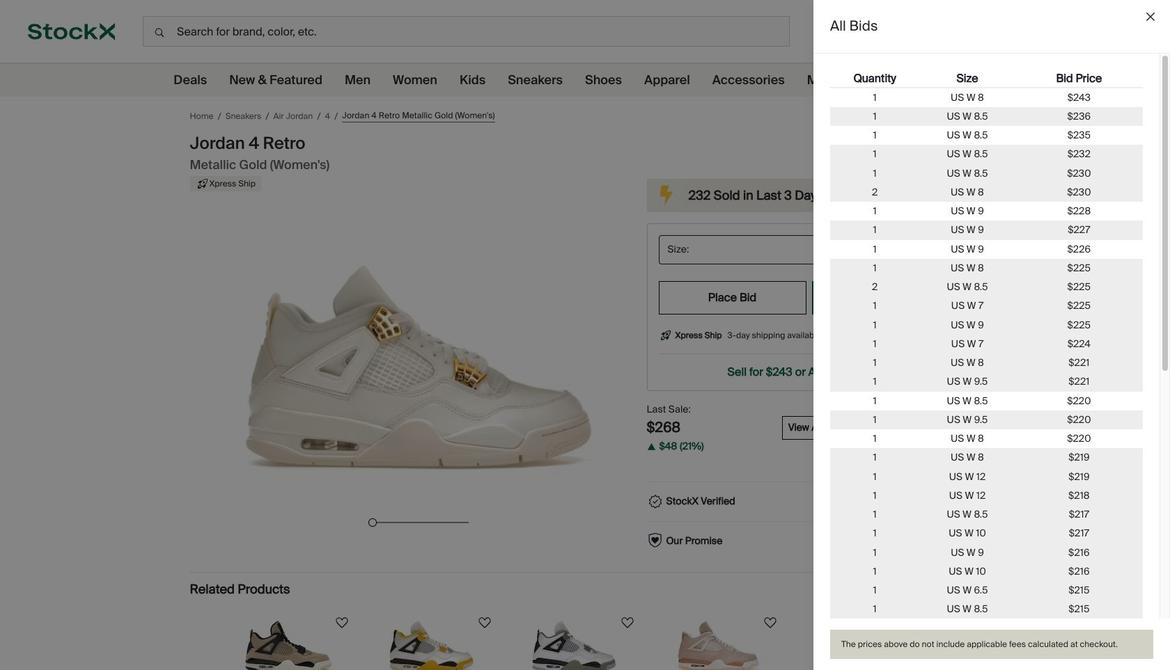 Task type: locate. For each thing, give the bounding box(es) containing it.
1 horizontal spatial follow image
[[904, 615, 921, 632]]

dialog
[[814, 0, 1170, 671]]

jordan 4 retro shimmer (women's) image
[[669, 621, 766, 671]]

product category switcher element
[[0, 63, 1160, 97]]

15 row from the top
[[830, 335, 1143, 354]]

9 row from the top
[[830, 221, 1143, 240]]

2 horizontal spatial follow image
[[762, 615, 778, 632]]

table
[[830, 70, 1143, 671]]

25 row from the top
[[830, 525, 1143, 544]]

3 row from the top
[[830, 107, 1143, 126]]

row
[[830, 70, 1143, 88], [830, 88, 1143, 107], [830, 107, 1143, 126], [830, 126, 1143, 145], [830, 145, 1143, 164], [830, 164, 1143, 183], [830, 183, 1143, 202], [830, 202, 1143, 221], [830, 221, 1143, 240], [830, 240, 1143, 259], [830, 259, 1143, 278], [830, 278, 1143, 297], [830, 297, 1143, 316], [830, 316, 1143, 335], [830, 335, 1143, 354], [830, 354, 1143, 373], [830, 373, 1143, 392], [830, 392, 1143, 411], [830, 411, 1143, 430], [830, 430, 1143, 449], [830, 449, 1143, 468], [830, 468, 1143, 487], [830, 487, 1143, 506], [830, 506, 1143, 525], [830, 525, 1143, 544], [830, 544, 1143, 563], [830, 563, 1143, 582], [830, 582, 1143, 601], [830, 601, 1143, 620]]

row group
[[830, 88, 1143, 671]]

follow image
[[476, 615, 493, 632], [904, 615, 921, 632]]

close image
[[1146, 13, 1155, 21]]

follow image for jordan 4 retro shimmer (women's) image
[[762, 615, 778, 632]]

3 follow image from the left
[[762, 615, 778, 632]]

0 horizontal spatial follow image
[[333, 615, 350, 632]]

toggle authenticity value prop image
[[949, 495, 963, 509]]

1 horizontal spatial follow image
[[619, 615, 636, 632]]

follow image
[[333, 615, 350, 632], [619, 615, 636, 632], [762, 615, 778, 632]]

add to portfolio image
[[900, 107, 920, 126]]

8 row from the top
[[830, 202, 1143, 221]]

5 row from the top
[[830, 145, 1143, 164]]

19 row from the top
[[830, 411, 1143, 430]]

2 follow image from the left
[[619, 615, 636, 632]]

1 follow image from the left
[[333, 615, 350, 632]]

29 row from the top
[[830, 601, 1143, 620]]

jordan 4 retro seafoam (women's) image
[[526, 621, 623, 671]]

14 row from the top
[[830, 316, 1143, 335]]

2 follow image from the left
[[904, 615, 921, 632]]

follow image for jordan 4 retro seafoam (women's) image
[[619, 615, 636, 632]]

follow image for jordan 4 retro hot punch (women's) image
[[904, 615, 921, 632]]

stockx logo image
[[28, 23, 115, 40]]

22 row from the top
[[830, 468, 1143, 487]]

24 row from the top
[[830, 506, 1143, 525]]

10 row from the top
[[830, 240, 1143, 259]]

jordan 4 retro fossil (women's) image
[[240, 621, 338, 671]]

27 row from the top
[[830, 563, 1143, 582]]

0 horizontal spatial follow image
[[476, 615, 493, 632]]

4 row from the top
[[830, 126, 1143, 145]]

1 follow image from the left
[[476, 615, 493, 632]]



Task type: describe. For each thing, give the bounding box(es) containing it.
26 row from the top
[[830, 544, 1143, 563]]

follow image for jordan 4 retro vivid sulfur (women's) image
[[476, 615, 493, 632]]

jordan 4 retro hot punch (women's) image
[[811, 621, 909, 671]]

favorite image
[[925, 107, 945, 126]]

Search... search field
[[143, 16, 790, 47]]

11 row from the top
[[830, 259, 1143, 278]]

1 row from the top
[[830, 70, 1143, 88]]

28 row from the top
[[830, 582, 1143, 601]]

23 row from the top
[[830, 487, 1143, 506]]

follow image for jordan 4 retro fossil (women's) image
[[333, 615, 350, 632]]

2 row from the top
[[830, 88, 1143, 107]]

6 row from the top
[[830, 164, 1143, 183]]

jordan 4 retro metallic gold (women's) 0 image
[[218, 207, 619, 514]]

20 row from the top
[[830, 430, 1143, 449]]

18 row from the top
[[830, 392, 1143, 411]]

13 row from the top
[[830, 297, 1143, 316]]

16 row from the top
[[830, 354, 1143, 373]]

toggle promise value prop image
[[949, 535, 963, 549]]

12 row from the top
[[830, 278, 1143, 297]]

21 row from the top
[[830, 449, 1143, 468]]

17 row from the top
[[830, 373, 1143, 392]]

share image
[[950, 107, 970, 126]]

7 row from the top
[[830, 183, 1143, 202]]

jordan 4 retro vivid sulfur (women's) image
[[383, 621, 481, 671]]

232 sold in last 3 days! image
[[650, 179, 683, 212]]



Task type: vqa. For each thing, say whether or not it's contained in the screenshot.
in
no



